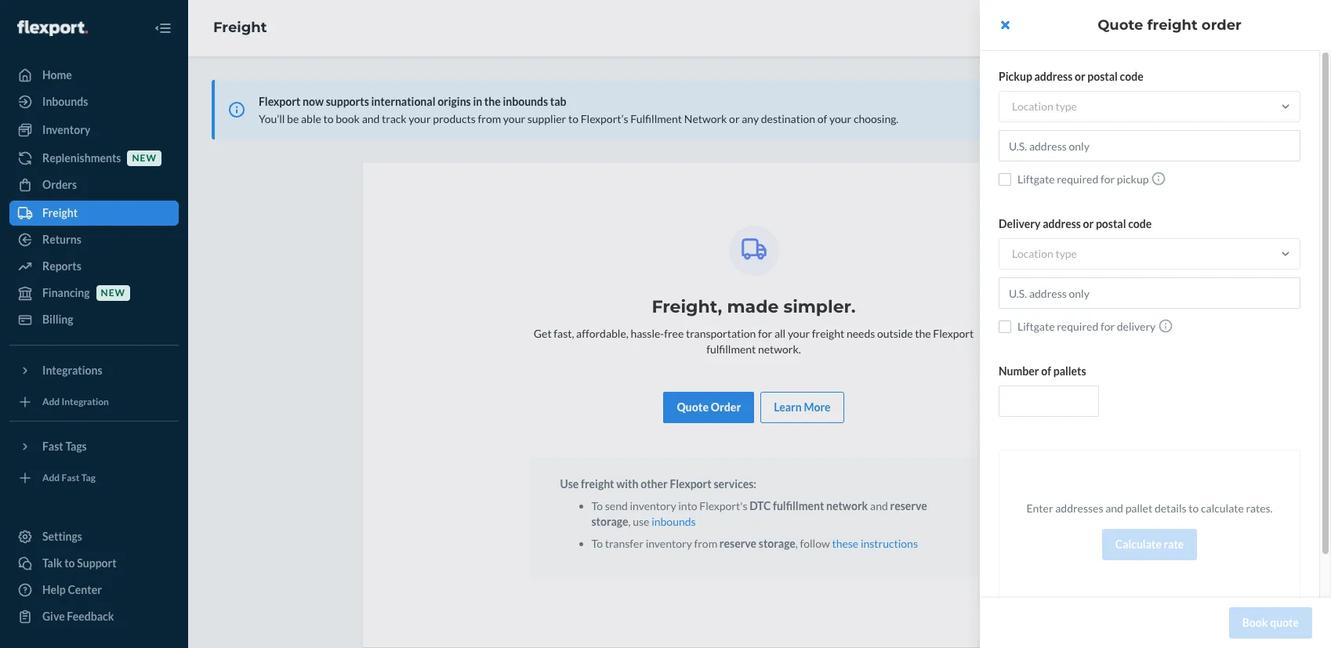 Task type: vqa. For each thing, say whether or not it's contained in the screenshot.
top Location
yes



Task type: describe. For each thing, give the bounding box(es) containing it.
quote
[[1098, 16, 1144, 34]]

delivery
[[1117, 320, 1156, 333]]

book quote
[[1243, 616, 1299, 630]]

type for pickup
[[1056, 100, 1077, 113]]

for for delivery
[[1101, 320, 1115, 333]]

type for delivery
[[1056, 247, 1077, 260]]

details
[[1155, 502, 1187, 515]]

address for delivery
[[1043, 217, 1081, 231]]

location type for delivery
[[1012, 247, 1077, 260]]

delivery
[[999, 217, 1041, 231]]

U.S. address only text field
[[999, 130, 1301, 162]]

for for pickup
[[1101, 173, 1115, 186]]

enter
[[1027, 502, 1054, 515]]

quote freight order
[[1098, 16, 1242, 34]]

freight
[[1148, 16, 1198, 34]]

pickup
[[1117, 173, 1149, 186]]

postal for delivery address or postal code
[[1096, 217, 1127, 231]]

number
[[999, 365, 1039, 378]]

address for pickup
[[1035, 70, 1073, 83]]

calculate rate
[[1116, 538, 1184, 551]]

pickup address or postal code
[[999, 70, 1144, 83]]

or for pickup
[[1075, 70, 1086, 83]]

required for delivery
[[1057, 320, 1099, 333]]

location for delivery
[[1012, 247, 1054, 260]]

pallets
[[1054, 365, 1087, 378]]

required for pickup
[[1057, 173, 1099, 186]]

rate
[[1164, 538, 1184, 551]]

or for delivery
[[1083, 217, 1094, 231]]

book
[[1243, 616, 1268, 630]]

calculate rate button
[[1102, 529, 1198, 561]]

number of pallets
[[999, 365, 1087, 378]]



Task type: locate. For each thing, give the bounding box(es) containing it.
1 vertical spatial required
[[1057, 320, 1099, 333]]

or
[[1075, 70, 1086, 83], [1083, 217, 1094, 231]]

enter addresses and pallet details to calculate rates.
[[1027, 502, 1273, 515]]

liftgate up delivery
[[1018, 173, 1055, 186]]

liftgate
[[1018, 173, 1055, 186], [1018, 320, 1055, 333]]

required up delivery address or postal code
[[1057, 173, 1099, 186]]

1 vertical spatial for
[[1101, 320, 1115, 333]]

address right pickup
[[1035, 70, 1073, 83]]

addresses
[[1056, 502, 1104, 515]]

type down delivery address or postal code
[[1056, 247, 1077, 260]]

1 liftgate from the top
[[1018, 173, 1055, 186]]

0 vertical spatial code
[[1120, 70, 1144, 83]]

or down liftgate required for pickup
[[1083, 217, 1094, 231]]

postal for pickup address or postal code
[[1088, 70, 1118, 83]]

delivery address or postal code
[[999, 217, 1152, 231]]

1 vertical spatial postal
[[1096, 217, 1127, 231]]

location for pickup
[[1012, 100, 1054, 113]]

1 vertical spatial address
[[1043, 217, 1081, 231]]

1 location type from the top
[[1012, 100, 1077, 113]]

calculate
[[1201, 502, 1244, 515]]

address
[[1035, 70, 1073, 83], [1043, 217, 1081, 231]]

1 location from the top
[[1012, 100, 1054, 113]]

None checkbox
[[999, 173, 1012, 185], [999, 320, 1012, 333], [999, 173, 1012, 185], [999, 320, 1012, 333]]

location type for pickup
[[1012, 100, 1077, 113]]

2 location from the top
[[1012, 247, 1054, 260]]

1 type from the top
[[1056, 100, 1077, 113]]

postal down pickup
[[1096, 217, 1127, 231]]

calculate
[[1116, 538, 1162, 551]]

address right delivery
[[1043, 217, 1081, 231]]

2 location type from the top
[[1012, 247, 1077, 260]]

0 vertical spatial for
[[1101, 173, 1115, 186]]

2 type from the top
[[1056, 247, 1077, 260]]

location type
[[1012, 100, 1077, 113], [1012, 247, 1077, 260]]

of
[[1042, 365, 1052, 378]]

0 vertical spatial location
[[1012, 100, 1054, 113]]

location down pickup
[[1012, 100, 1054, 113]]

2 liftgate from the top
[[1018, 320, 1055, 333]]

code for pickup address or postal code
[[1120, 70, 1144, 83]]

code for delivery address or postal code
[[1129, 217, 1152, 231]]

liftgate for liftgate required for pickup
[[1018, 173, 1055, 186]]

help center button
[[1290, 284, 1320, 365]]

rates.
[[1246, 502, 1273, 515]]

0 vertical spatial type
[[1056, 100, 1077, 113]]

0 vertical spatial location type
[[1012, 100, 1077, 113]]

close image
[[1001, 19, 1010, 31]]

type
[[1056, 100, 1077, 113], [1056, 247, 1077, 260]]

liftgate required for delivery
[[1018, 320, 1156, 333]]

pallet
[[1126, 502, 1153, 515]]

1 vertical spatial location
[[1012, 247, 1054, 260]]

help
[[1297, 331, 1312, 353]]

code down pickup
[[1129, 217, 1152, 231]]

liftgate required for pickup
[[1018, 173, 1149, 186]]

for left pickup
[[1101, 173, 1115, 186]]

to
[[1189, 502, 1199, 515]]

pickup
[[999, 70, 1033, 83]]

book quote button
[[1229, 608, 1313, 639]]

code down quote
[[1120, 70, 1144, 83]]

or right pickup
[[1075, 70, 1086, 83]]

type down pickup address or postal code
[[1056, 100, 1077, 113]]

for
[[1101, 173, 1115, 186], [1101, 320, 1115, 333]]

1 vertical spatial liftgate
[[1018, 320, 1055, 333]]

location
[[1012, 100, 1054, 113], [1012, 247, 1054, 260]]

liftgate up number of pallets
[[1018, 320, 1055, 333]]

0 vertical spatial address
[[1035, 70, 1073, 83]]

required
[[1057, 173, 1099, 186], [1057, 320, 1099, 333]]

center
[[1297, 296, 1312, 328]]

quote
[[1271, 616, 1299, 630]]

1 for from the top
[[1101, 173, 1115, 186]]

postal down quote
[[1088, 70, 1118, 83]]

liftgate for liftgate required for delivery
[[1018, 320, 1055, 333]]

location type down pickup address or postal code
[[1012, 100, 1077, 113]]

1 required from the top
[[1057, 173, 1099, 186]]

0 vertical spatial postal
[[1088, 70, 1118, 83]]

and
[[1106, 502, 1124, 515]]

2 required from the top
[[1057, 320, 1099, 333]]

0 vertical spatial required
[[1057, 173, 1099, 186]]

postal
[[1088, 70, 1118, 83], [1096, 217, 1127, 231]]

order
[[1202, 16, 1242, 34]]

help center
[[1297, 296, 1312, 353]]

location down delivery
[[1012, 247, 1054, 260]]

2 for from the top
[[1101, 320, 1115, 333]]

1 vertical spatial code
[[1129, 217, 1152, 231]]

1 vertical spatial location type
[[1012, 247, 1077, 260]]

0 vertical spatial liftgate
[[1018, 173, 1055, 186]]

1 vertical spatial type
[[1056, 247, 1077, 260]]

required up pallets
[[1057, 320, 1099, 333]]

U.S. address only text field
[[999, 278, 1301, 309]]

None number field
[[999, 386, 1099, 417]]

location type down delivery
[[1012, 247, 1077, 260]]

for left delivery
[[1101, 320, 1115, 333]]

0 vertical spatial or
[[1075, 70, 1086, 83]]

1 vertical spatial or
[[1083, 217, 1094, 231]]

code
[[1120, 70, 1144, 83], [1129, 217, 1152, 231]]



